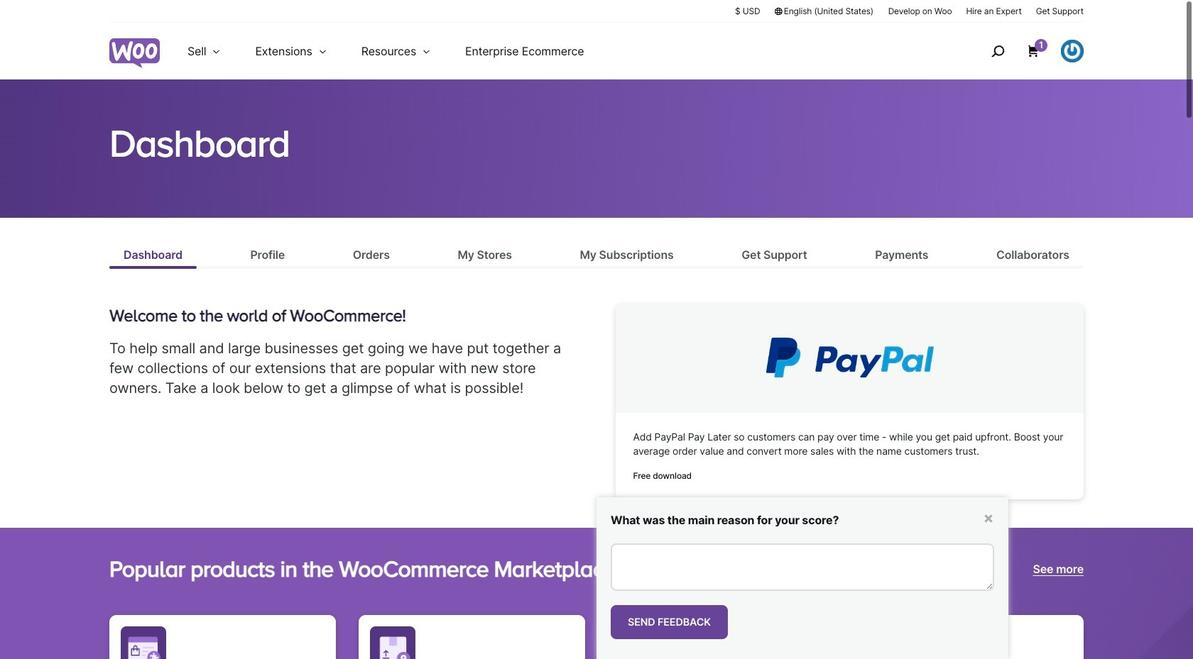 Task type: locate. For each thing, give the bounding box(es) containing it.
None text field
[[611, 544, 994, 592]]

None button
[[611, 606, 728, 640]]



Task type: describe. For each thing, give the bounding box(es) containing it.
service navigation menu element
[[961, 28, 1084, 74]]

open account menu image
[[1061, 40, 1084, 62]]

search image
[[986, 40, 1009, 62]]



Task type: vqa. For each thing, say whether or not it's contained in the screenshot.
Help Icon
no



